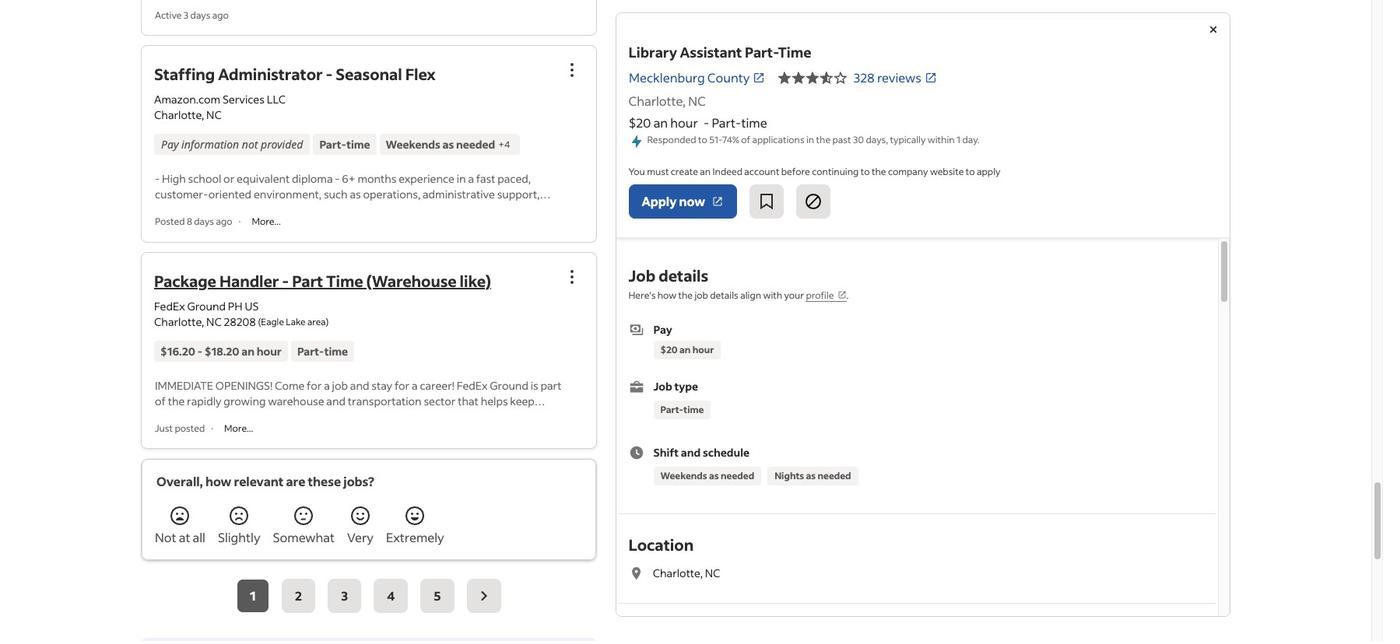 Task type: describe. For each thing, give the bounding box(es) containing it.
sector
[[424, 393, 456, 408]]

immediate
[[155, 378, 213, 393]]

active
[[155, 10, 182, 21]]

nc inside "staffing administrator - seasonal flex amazon.com services llc charlotte, nc"
[[206, 108, 222, 122]]

pay information not provided
[[161, 137, 303, 152]]

weekends as needed + 4
[[386, 137, 510, 152]]

within
[[928, 134, 955, 146]]

keep…
[[510, 393, 545, 408]]

rapidly
[[187, 393, 222, 408]]

$18.20
[[204, 344, 239, 358]]

hour for $20 an hour
[[693, 344, 714, 356]]

- left $18.20
[[197, 344, 202, 358]]

as for weekends as needed
[[710, 470, 719, 482]]

applications
[[753, 134, 805, 146]]

51-
[[710, 134, 722, 146]]

come
[[275, 378, 305, 393]]

posted 8 days ago ·
[[155, 216, 241, 228]]

helps
[[481, 393, 508, 408]]

nc inside 'package handler - part time (warehouse like) fedex ground ph us charlotte, nc 28208 ( eagle lake area )'
[[206, 314, 222, 329]]

2 for from the left
[[395, 378, 410, 393]]

more... button for administrator
[[247, 215, 285, 228]]

customer-
[[155, 187, 208, 202]]

needed for weekends as needed + 4
[[456, 137, 495, 152]]

an up type
[[680, 344, 691, 356]]

.
[[847, 290, 849, 301]]

profile
[[806, 290, 834, 301]]

a inside - high school or equivalent diploma - 6+ months experience in a fast paced, customer-oriented environment, such as operations, administrative support,…
[[468, 172, 474, 186]]

not at all
[[155, 529, 205, 545]]

charlotte, nc for location
[[653, 566, 721, 581]]

mecklenburg
[[629, 69, 705, 86]]

package
[[154, 271, 216, 291]]

of inside immediate openings! come for a job and stay for a career! fedex ground is part of the rapidly growing warehouse and transportation sector that helps keep…
[[155, 393, 166, 408]]

provided
[[261, 137, 303, 152]]

next page image
[[475, 587, 493, 605]]

slightly
[[218, 529, 260, 545]]

are
[[286, 473, 305, 489]]

+
[[498, 138, 504, 150]]

pay for pay information not provided
[[161, 137, 179, 152]]

administrator
[[218, 64, 323, 84]]

0 horizontal spatial and
[[326, 393, 346, 408]]

seasonal
[[336, 64, 402, 84]]

you must create an indeed account before continuing to the company website to apply
[[629, 166, 1001, 178]]

(
[[258, 316, 261, 327]]

$20 an hour
[[661, 344, 714, 356]]

time for location
[[684, 404, 704, 416]]

somewhat
[[273, 529, 335, 545]]

30
[[853, 134, 865, 146]]

your
[[785, 290, 804, 301]]

time inside 'package handler - part time (warehouse like) fedex ground ph us charlotte, nc 28208 ( eagle lake area )'
[[326, 271, 363, 291]]

that
[[458, 393, 479, 408]]

assistant
[[680, 43, 743, 61]]

shift
[[654, 445, 679, 460]]

here's how the job details align with your
[[629, 290, 806, 301]]

- up 51-
[[704, 114, 710, 131]]

location
[[629, 535, 694, 555]]

very
[[347, 529, 374, 545]]

profile link
[[806, 290, 847, 302]]

the inside immediate openings! come for a job and stay for a career! fedex ground is part of the rapidly growing warehouse and transportation sector that helps keep…
[[168, 393, 185, 408]]

more... for handler
[[224, 422, 253, 434]]

us
[[245, 299, 259, 313]]

responded
[[648, 134, 697, 146]]

not
[[242, 137, 258, 152]]

administrative
[[423, 187, 495, 202]]

- high school or equivalent diploma - 6+ months experience in a fast paced, customer-oriented environment, such as operations, administrative support,…
[[155, 172, 551, 202]]

website
[[930, 166, 964, 178]]

328 reviews link
[[854, 69, 937, 86]]

all
[[193, 529, 205, 545]]

weekends for weekends as needed
[[661, 470, 708, 482]]

here's
[[629, 290, 656, 301]]

fedex inside 'package handler - part time (warehouse like) fedex ground ph us charlotte, nc 28208 ( eagle lake area )'
[[154, 299, 185, 313]]

more... button for handler
[[220, 422, 258, 435]]

2 vertical spatial and
[[681, 445, 701, 460]]

ago for posted 8 days ago ·
[[216, 216, 232, 228]]

jobs?
[[343, 473, 374, 489]]

5
[[434, 587, 441, 604]]

not interested image
[[804, 192, 823, 211]]

part
[[292, 271, 323, 291]]

fedex inside immediate openings! come for a job and stay for a career! fedex ground is part of the rapidly growing warehouse and transportation sector that helps keep…
[[457, 378, 488, 393]]

1 horizontal spatial ·
[[239, 216, 241, 228]]

hour down the eagle
[[257, 344, 282, 358]]

74%
[[722, 134, 740, 146]]

1 vertical spatial details
[[711, 290, 739, 301]]

- left 6+
[[335, 172, 340, 186]]

with
[[764, 290, 783, 301]]

the left past
[[817, 134, 831, 146]]

type
[[675, 379, 699, 394]]

how for the
[[658, 290, 677, 301]]

$16.20 - $18.20 an hour
[[160, 344, 282, 358]]

job actions for staffing administrator - seasonal flex is collapsed image
[[563, 61, 581, 80]]

- inside "staffing administrator - seasonal flex amazon.com services llc charlotte, nc"
[[326, 64, 333, 84]]

schedule
[[703, 445, 750, 460]]

part- for - high school or equivalent diploma - 6+ months experience in a fast paced, customer-oriented environment, such as operations, administrative support,…
[[319, 137, 347, 152]]

job details
[[629, 266, 709, 286]]

more... for administrator
[[252, 216, 281, 228]]

posted
[[155, 216, 185, 228]]

days,
[[866, 134, 889, 146]]

charlotte, inside "staffing administrator - seasonal flex amazon.com services llc charlotte, nc"
[[154, 108, 204, 122]]

nights
[[775, 470, 805, 482]]

services
[[223, 92, 265, 107]]

job actions for package handler - part time (warehouse like) is collapsed image
[[563, 267, 581, 286]]

1 link
[[237, 579, 269, 613]]

area
[[307, 316, 326, 327]]

equivalent
[[237, 172, 290, 186]]

part-time for part
[[297, 344, 348, 358]]

1 vertical spatial 1
[[250, 587, 256, 604]]

charlotte, down mecklenburg
[[629, 93, 686, 109]]

must
[[647, 166, 669, 178]]

2
[[295, 587, 302, 604]]

staffing administrator - seasonal flex button
[[154, 64, 436, 84]]

just
[[155, 422, 173, 434]]

nights as needed
[[775, 470, 852, 482]]

- left high
[[155, 172, 160, 186]]

328 reviews
[[854, 69, 922, 86]]

mecklenburg county link
[[629, 68, 765, 87]]

apply
[[642, 193, 677, 210]]

as inside - high school or equivalent diploma - 6+ months experience in a fast paced, customer-oriented environment, such as operations, administrative support,…
[[350, 187, 361, 202]]

part- for immediate openings! come for a job and stay for a career! fedex ground is part of the rapidly growing warehouse and transportation sector that helps keep…
[[297, 344, 324, 358]]

eagle
[[261, 316, 284, 327]]



Task type: vqa. For each thing, say whether or not it's contained in the screenshot.
328 reviews
yes



Task type: locate. For each thing, give the bounding box(es) containing it.
in
[[807, 134, 815, 146], [457, 172, 466, 186]]

weekends as needed
[[661, 470, 755, 482]]

0 horizontal spatial weekends
[[386, 137, 440, 152]]

1 horizontal spatial weekends
[[661, 470, 708, 482]]

time up 6+
[[347, 137, 370, 152]]

needed right 'nights'
[[818, 470, 852, 482]]

ground up helps on the bottom left
[[490, 378, 528, 393]]

pay
[[161, 137, 179, 152], [654, 322, 673, 337]]

time up "applications"
[[742, 114, 768, 131]]

1 horizontal spatial pay
[[654, 322, 673, 337]]

overall,
[[156, 473, 203, 489]]

close job details image
[[1204, 20, 1223, 39]]

0 vertical spatial in
[[807, 134, 815, 146]]

charlotte, up $16.20
[[154, 314, 204, 329]]

part-time down )
[[297, 344, 348, 358]]

an up responded
[[654, 114, 668, 131]]

1 vertical spatial pay
[[654, 322, 673, 337]]

(warehouse
[[366, 271, 457, 291]]

2 horizontal spatial needed
[[818, 470, 852, 482]]

charlotte, down location
[[653, 566, 703, 581]]

part-time
[[319, 137, 370, 152], [297, 344, 348, 358], [661, 404, 704, 416]]

1 vertical spatial job
[[332, 378, 348, 393]]

transportation
[[348, 393, 422, 408]]

2 link
[[282, 579, 316, 613]]

ago right the active
[[212, 10, 229, 21]]

1 vertical spatial job
[[654, 379, 673, 394]]

in inside - high school or equivalent diploma - 6+ months experience in a fast paced, customer-oriented environment, such as operations, administrative support,…
[[457, 172, 466, 186]]

openings!
[[215, 378, 273, 393]]

$20 up responded
[[629, 114, 652, 131]]

1 horizontal spatial $20
[[661, 344, 678, 356]]

part- down "job type"
[[661, 404, 684, 416]]

3 right the active
[[184, 10, 189, 21]]

handler
[[219, 271, 279, 291]]

0 vertical spatial and
[[350, 378, 369, 393]]

time right part
[[326, 271, 363, 291]]

time
[[778, 43, 812, 61], [326, 271, 363, 291]]

a up warehouse
[[324, 378, 330, 393]]

part-time for seasonal
[[319, 137, 370, 152]]

ground inside 'package handler - part time (warehouse like) fedex ground ph us charlotte, nc 28208 ( eagle lake area )'
[[187, 299, 226, 313]]

1 left 2 in the bottom left of the page
[[250, 587, 256, 604]]

1 vertical spatial 4
[[387, 587, 395, 604]]

save this job image
[[758, 192, 776, 211]]

1 for from the left
[[307, 378, 322, 393]]

0 horizontal spatial to
[[699, 134, 708, 146]]

the left company
[[872, 166, 887, 178]]

information
[[181, 137, 239, 152]]

$20 for $20 an hour
[[661, 344, 678, 356]]

1 vertical spatial 3
[[341, 587, 348, 604]]

1 vertical spatial more... button
[[220, 422, 258, 435]]

3 link
[[328, 579, 361, 613]]

to left apply at the right of page
[[966, 166, 975, 178]]

0 vertical spatial more... button
[[247, 215, 285, 228]]

fedex down package
[[154, 299, 185, 313]]

0 vertical spatial pay
[[161, 137, 179, 152]]

for
[[307, 378, 322, 393], [395, 378, 410, 393]]

time down type
[[684, 404, 704, 416]]

1 vertical spatial $20
[[661, 344, 678, 356]]

a left fast
[[468, 172, 474, 186]]

as for nights as needed
[[806, 470, 816, 482]]

charlotte, nc for library assistant part-time
[[629, 93, 706, 109]]

time for - high school or equivalent diploma - 6+ months experience in a fast paced, customer-oriented environment, such as operations, administrative support,…
[[347, 137, 370, 152]]

$16.20
[[160, 344, 195, 358]]

as
[[443, 137, 454, 152], [350, 187, 361, 202], [710, 470, 719, 482], [806, 470, 816, 482]]

fast
[[476, 172, 495, 186]]

0 horizontal spatial 3
[[184, 10, 189, 21]]

job inside immediate openings! come for a job and stay for a career! fedex ground is part of the rapidly growing warehouse and transportation sector that helps keep…
[[332, 378, 348, 393]]

weekends up experience at the left of the page
[[386, 137, 440, 152]]

0 vertical spatial weekends
[[386, 137, 440, 152]]

$20 up "job type"
[[661, 344, 678, 356]]

and right warehouse
[[326, 393, 346, 408]]

as down 6+
[[350, 187, 361, 202]]

needed
[[456, 137, 495, 152], [721, 470, 755, 482], [818, 470, 852, 482]]

part
[[541, 378, 562, 393]]

environment,
[[254, 187, 322, 202]]

0 vertical spatial charlotte, nc
[[629, 93, 706, 109]]

job left type
[[654, 379, 673, 394]]

needed for weekends as needed
[[721, 470, 755, 482]]

stay
[[371, 378, 392, 393]]

as right 'nights'
[[806, 470, 816, 482]]

1 vertical spatial how
[[205, 473, 231, 489]]

more... button down growing
[[220, 422, 258, 435]]

how for relevant
[[205, 473, 231, 489]]

flex
[[405, 64, 436, 84]]

1 vertical spatial part-time
[[297, 344, 348, 358]]

0 horizontal spatial job
[[332, 378, 348, 393]]

part- up county
[[745, 43, 778, 61]]

4 up paced,
[[504, 138, 510, 150]]

0 vertical spatial how
[[658, 290, 677, 301]]

time down )
[[324, 344, 348, 358]]

0 horizontal spatial time
[[326, 271, 363, 291]]

0 horizontal spatial $20
[[629, 114, 652, 131]]

llc
[[267, 92, 286, 107]]

1 vertical spatial days
[[194, 216, 214, 228]]

pay up $20 an hour
[[654, 322, 673, 337]]

lake
[[286, 316, 306, 327]]

1 horizontal spatial job
[[695, 290, 709, 301]]

28208
[[224, 314, 256, 329]]

as up experience at the left of the page
[[443, 137, 454, 152]]

1 vertical spatial of
[[155, 393, 166, 408]]

overall, how relevant are these jobs?
[[156, 473, 374, 489]]

as down the schedule
[[710, 470, 719, 482]]

1 horizontal spatial in
[[807, 134, 815, 146]]

details up here's how the job details align with your
[[659, 266, 709, 286]]

· down oriented
[[239, 216, 241, 228]]

part- down "area"
[[297, 344, 324, 358]]

the
[[817, 134, 831, 146], [872, 166, 887, 178], [679, 290, 693, 301], [168, 393, 185, 408]]

needed left +
[[456, 137, 495, 152]]

part- up 6+
[[319, 137, 347, 152]]

an right $18.20
[[241, 344, 254, 358]]

0 horizontal spatial 1
[[250, 587, 256, 604]]

weekends for weekends as needed + 4
[[386, 137, 440, 152]]

company
[[888, 166, 929, 178]]

now
[[680, 193, 706, 210]]

0 horizontal spatial fedex
[[154, 299, 185, 313]]

ground
[[187, 299, 226, 313], [490, 378, 528, 393]]

1 left 'day.'
[[957, 134, 961, 146]]

3 right 2 in the bottom left of the page
[[341, 587, 348, 604]]

1 horizontal spatial ground
[[490, 378, 528, 393]]

details
[[659, 266, 709, 286], [711, 290, 739, 301]]

4 inside weekends as needed + 4
[[504, 138, 510, 150]]

ago for active 3 days ago
[[212, 10, 229, 21]]

job for job details
[[629, 266, 656, 286]]

school
[[188, 172, 221, 186]]

an right create
[[700, 166, 711, 178]]

part-time down type
[[661, 404, 704, 416]]

ground inside immediate openings! come for a job and stay for a career! fedex ground is part of the rapidly growing warehouse and transportation sector that helps keep…
[[490, 378, 528, 393]]

or
[[223, 172, 234, 186]]

0 horizontal spatial ·
[[211, 422, 213, 434]]

like)
[[460, 271, 491, 291]]

1 horizontal spatial a
[[412, 378, 418, 393]]

1 horizontal spatial 3
[[341, 587, 348, 604]]

0 horizontal spatial needed
[[456, 137, 495, 152]]

to left 51-
[[699, 134, 708, 146]]

high
[[162, 172, 186, 186]]

1 vertical spatial time
[[326, 271, 363, 291]]

0 horizontal spatial ground
[[187, 299, 226, 313]]

0 horizontal spatial 4
[[387, 587, 395, 604]]

1 vertical spatial ground
[[490, 378, 528, 393]]

4 inside 4 link
[[387, 587, 395, 604]]

the down immediate
[[168, 393, 185, 408]]

1 vertical spatial more...
[[224, 422, 253, 434]]

extremely
[[386, 529, 444, 545]]

job left stay
[[332, 378, 348, 393]]

the down job details
[[679, 290, 693, 301]]

job
[[629, 266, 656, 286], [654, 379, 673, 394]]

charlotte, nc down location
[[653, 566, 721, 581]]

responded to 51-74% of applications in the past 30 days, typically within 1 day.
[[648, 134, 980, 146]]

1 horizontal spatial to
[[861, 166, 870, 178]]

1 horizontal spatial time
[[778, 43, 812, 61]]

0 vertical spatial job
[[629, 266, 656, 286]]

active 3 days ago
[[155, 10, 229, 21]]

for right stay
[[395, 378, 410, 393]]

- left seasonal
[[326, 64, 333, 84]]

0 horizontal spatial for
[[307, 378, 322, 393]]

job for job type
[[654, 379, 673, 394]]

1 horizontal spatial fedex
[[457, 378, 488, 393]]

1 horizontal spatial 4
[[504, 138, 510, 150]]

6+
[[342, 172, 355, 186]]

8
[[187, 216, 192, 228]]

immediate openings! come for a job and stay for a career! fedex ground is part of the rapidly growing warehouse and transportation sector that helps keep…
[[155, 378, 562, 408]]

as for weekends as needed + 4
[[443, 137, 454, 152]]

needed down the schedule
[[721, 470, 755, 482]]

1 horizontal spatial for
[[395, 378, 410, 393]]

support,…
[[497, 187, 551, 202]]

1 vertical spatial ·
[[211, 422, 213, 434]]

growing
[[224, 393, 266, 408]]

part- up 74% on the right top of the page
[[712, 114, 742, 131]]

staffing administrator - seasonal flex amazon.com services llc charlotte, nc
[[154, 64, 436, 122]]

needed for nights as needed
[[818, 470, 852, 482]]

ago down oriented
[[216, 216, 232, 228]]

0 vertical spatial ·
[[239, 216, 241, 228]]

charlotte, down the amazon.com on the top of the page
[[154, 108, 204, 122]]

staffing
[[154, 64, 215, 84]]

in left past
[[807, 134, 815, 146]]

days for 3
[[190, 10, 210, 21]]

these
[[308, 473, 341, 489]]

4 right 3 link
[[387, 587, 395, 604]]

ph
[[228, 299, 243, 313]]

0 vertical spatial 1
[[957, 134, 961, 146]]

how right overall,
[[205, 473, 231, 489]]

apply now
[[642, 193, 706, 210]]

·
[[239, 216, 241, 228], [211, 422, 213, 434]]

apply now button
[[629, 185, 737, 219]]

charlotte, inside 'package handler - part time (warehouse like) fedex ground ph us charlotte, nc 28208 ( eagle lake area )'
[[154, 314, 204, 329]]

days right 8 on the left of the page
[[194, 216, 214, 228]]

job up here's
[[629, 266, 656, 286]]

1 vertical spatial weekends
[[661, 470, 708, 482]]

of up just
[[155, 393, 166, 408]]

part- for location
[[661, 404, 684, 416]]

such
[[324, 187, 348, 202]]

0 horizontal spatial details
[[659, 266, 709, 286]]

0 vertical spatial of
[[742, 134, 751, 146]]

0 vertical spatial 4
[[504, 138, 510, 150]]

4 link
[[374, 579, 408, 613]]

warehouse
[[268, 393, 324, 408]]

not
[[155, 529, 176, 545]]

to right continuing
[[861, 166, 870, 178]]

1 vertical spatial and
[[326, 393, 346, 408]]

pay for pay
[[654, 322, 673, 337]]

1 vertical spatial ago
[[216, 216, 232, 228]]

you
[[629, 166, 646, 178]]

of right 74% on the right top of the page
[[742, 134, 751, 146]]

0 horizontal spatial of
[[155, 393, 166, 408]]

weekends down shift and schedule
[[661, 470, 708, 482]]

0 horizontal spatial how
[[205, 473, 231, 489]]

time up 3.6 out of 5 stars image on the right top of the page
[[778, 43, 812, 61]]

1 horizontal spatial 1
[[957, 134, 961, 146]]

1 horizontal spatial how
[[658, 290, 677, 301]]

0 vertical spatial ago
[[212, 10, 229, 21]]

continuing
[[812, 166, 859, 178]]

apply
[[977, 166, 1001, 178]]

time for immediate openings! come for a job and stay for a career! fedex ground is part of the rapidly growing warehouse and transportation sector that helps keep…
[[324, 344, 348, 358]]

3.6 out of 5 stars image
[[778, 68, 848, 87]]

0 horizontal spatial in
[[457, 172, 466, 186]]

in up administrative
[[457, 172, 466, 186]]

- inside 'package handler - part time (warehouse like) fedex ground ph us charlotte, nc 28208 ( eagle lake area )'
[[282, 271, 289, 291]]

· right posted
[[211, 422, 213, 434]]

ground left ph
[[187, 299, 226, 313]]

$20 an hour - part-time
[[629, 114, 768, 131]]

at
[[179, 529, 190, 545]]

2 vertical spatial part-time
[[661, 404, 704, 416]]

1 horizontal spatial needed
[[721, 470, 755, 482]]

1 vertical spatial in
[[457, 172, 466, 186]]

hour for $20 an hour - part-time
[[671, 114, 699, 131]]

1 vertical spatial fedex
[[457, 378, 488, 393]]

charlotte, nc
[[629, 93, 706, 109], [653, 566, 721, 581]]

1 horizontal spatial of
[[742, 134, 751, 146]]

a
[[468, 172, 474, 186], [324, 378, 330, 393], [412, 378, 418, 393]]

0 vertical spatial ground
[[187, 299, 226, 313]]

days right the active
[[190, 10, 210, 21]]

fedex up that
[[457, 378, 488, 393]]

details left 'align'
[[711, 290, 739, 301]]

and right shift
[[681, 445, 701, 460]]

posted
[[175, 422, 205, 434]]

0 vertical spatial fedex
[[154, 299, 185, 313]]

2 horizontal spatial and
[[681, 445, 701, 460]]

0 vertical spatial details
[[659, 266, 709, 286]]

1 horizontal spatial details
[[711, 290, 739, 301]]

1 vertical spatial charlotte, nc
[[653, 566, 721, 581]]

0 horizontal spatial pay
[[161, 137, 179, 152]]

$20 for $20 an hour - part-time
[[629, 114, 652, 131]]

- left part
[[282, 271, 289, 291]]

part-time up 6+
[[319, 137, 370, 152]]

0 horizontal spatial a
[[324, 378, 330, 393]]

reviews
[[878, 69, 922, 86]]

2 horizontal spatial a
[[468, 172, 474, 186]]

0 vertical spatial $20
[[629, 114, 652, 131]]

3
[[184, 10, 189, 21], [341, 587, 348, 604]]

for up warehouse
[[307, 378, 322, 393]]

how down job details
[[658, 290, 677, 301]]

days
[[190, 10, 210, 21], [194, 216, 214, 228]]

5 link
[[421, 579, 454, 613]]

day.
[[963, 134, 980, 146]]

job down job details
[[695, 290, 709, 301]]

2 horizontal spatial to
[[966, 166, 975, 178]]

months
[[358, 172, 397, 186]]

0 vertical spatial 3
[[184, 10, 189, 21]]

create
[[671, 166, 699, 178]]

charlotte,
[[629, 93, 686, 109], [154, 108, 204, 122], [154, 314, 204, 329], [653, 566, 703, 581]]

more... button down environment,
[[247, 215, 285, 228]]

hour up type
[[693, 344, 714, 356]]

more... down environment,
[[252, 216, 281, 228]]

0 vertical spatial more...
[[252, 216, 281, 228]]

1 horizontal spatial and
[[350, 378, 369, 393]]

hour up responded
[[671, 114, 699, 131]]

days for 8
[[194, 216, 214, 228]]

0 vertical spatial time
[[778, 43, 812, 61]]

$20
[[629, 114, 652, 131], [661, 344, 678, 356]]

0 vertical spatial job
[[695, 290, 709, 301]]

pay up high
[[161, 137, 179, 152]]

charlotte, nc down mecklenburg
[[629, 93, 706, 109]]

more... down growing
[[224, 422, 253, 434]]

and left stay
[[350, 378, 369, 393]]

relevant
[[234, 473, 284, 489]]

a left career!
[[412, 378, 418, 393]]

account
[[745, 166, 780, 178]]

0 vertical spatial part-time
[[319, 137, 370, 152]]

package handler - part time (warehouse like) button
[[154, 271, 491, 291]]

0 vertical spatial days
[[190, 10, 210, 21]]



